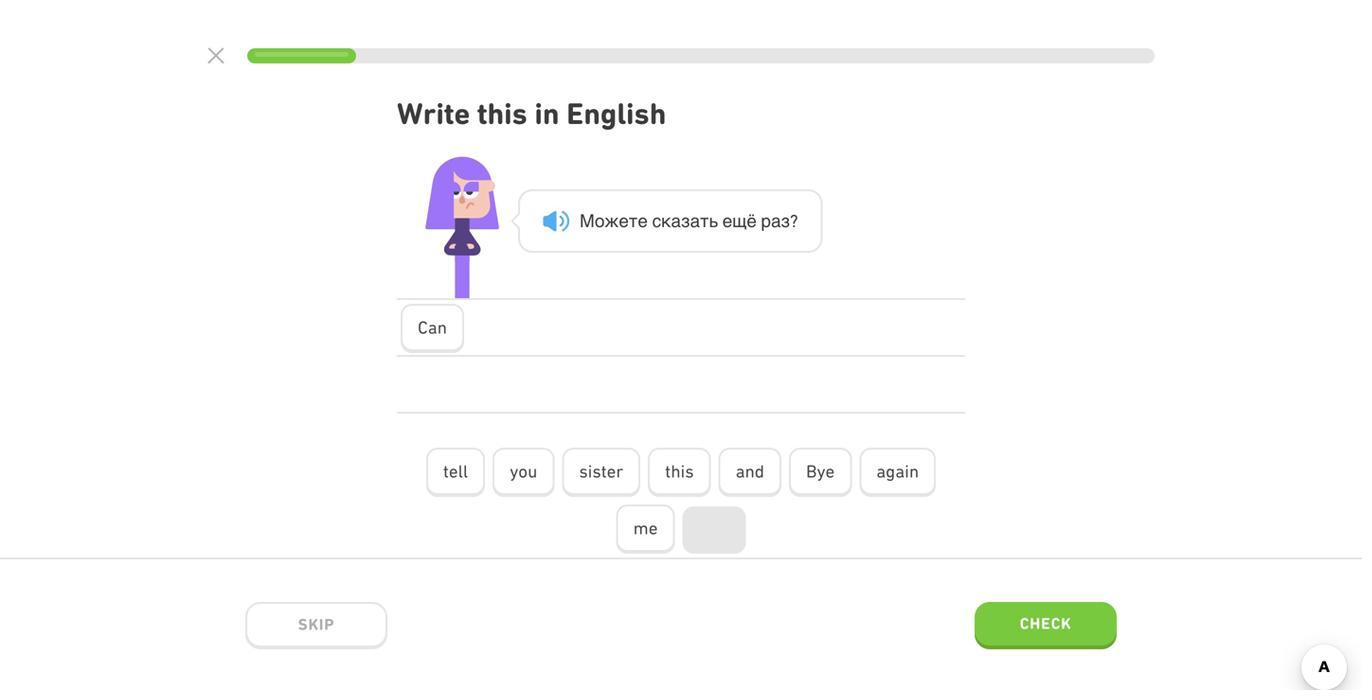 Task type: vqa. For each thing, say whether or not it's contained in the screenshot.
Bye
yes



Task type: locate. For each thing, give the bounding box(es) containing it.
т left щ
[[700, 211, 709, 231]]

0 horizontal spatial this
[[477, 96, 527, 131]]

а left ?
[[771, 211, 781, 231]]

tell
[[443, 461, 468, 482]]

1 з from the left
[[681, 211, 690, 231]]

е left с
[[638, 211, 648, 231]]

т right the "ж"
[[629, 211, 638, 231]]

о
[[595, 211, 605, 231]]

progress bar
[[247, 48, 1155, 63]]

1 horizontal spatial this
[[665, 461, 694, 482]]

а left 'ь'
[[690, 211, 700, 231]]

in
[[535, 96, 559, 131]]

е right о
[[619, 211, 629, 231]]

е щ ё р а з ?
[[722, 211, 798, 231]]

е
[[619, 211, 629, 231], [638, 211, 648, 231], [722, 211, 732, 231]]

1 horizontal spatial е
[[638, 211, 648, 231]]

?
[[790, 211, 798, 231]]

3 е from the left
[[722, 211, 732, 231]]

2 е from the left
[[638, 211, 648, 231]]

к
[[661, 211, 671, 231]]

this
[[477, 96, 527, 131], [665, 461, 694, 482]]

2 horizontal spatial а
[[771, 211, 781, 231]]

а right с
[[671, 211, 681, 231]]

0 horizontal spatial е
[[619, 211, 629, 231]]

е right 'ь'
[[722, 211, 732, 231]]

р
[[761, 211, 771, 231]]

this left in
[[477, 96, 527, 131]]

2 т from the left
[[700, 211, 709, 231]]

write this in english
[[397, 96, 666, 131]]

this up the me button
[[665, 461, 694, 482]]

0 horizontal spatial а
[[671, 211, 681, 231]]

0 vertical spatial this
[[477, 96, 527, 131]]

write
[[397, 96, 470, 131]]

1 vertical spatial this
[[665, 461, 694, 482]]

me button
[[616, 505, 675, 554]]

skip button
[[245, 602, 387, 650]]

1 horizontal spatial з
[[781, 211, 790, 231]]

this button
[[648, 448, 711, 497]]

2 horizontal spatial е
[[722, 211, 732, 231]]

this inside button
[[665, 461, 694, 482]]

2 а from the left
[[690, 211, 700, 231]]

1 horizontal spatial т
[[700, 211, 709, 231]]

ё
[[747, 211, 757, 231]]

з right к
[[681, 211, 690, 231]]

you
[[510, 461, 537, 482]]

sister
[[579, 461, 623, 482]]

you button
[[493, 448, 554, 497]]

щ
[[732, 211, 747, 231]]

1 е from the left
[[619, 211, 629, 231]]

1 horizontal spatial а
[[690, 211, 700, 231]]

а
[[671, 211, 681, 231], [690, 211, 700, 231], [771, 211, 781, 231]]

bye button
[[789, 448, 852, 497]]

т
[[629, 211, 638, 231], [700, 211, 709, 231]]

0 horizontal spatial т
[[629, 211, 638, 231]]

again button
[[859, 448, 936, 497]]

1 т from the left
[[629, 211, 638, 231]]

м
[[580, 211, 595, 231]]

з
[[681, 211, 690, 231], [781, 211, 790, 231]]

tell button
[[426, 448, 485, 497]]

me
[[633, 518, 658, 539]]

0 horizontal spatial з
[[681, 211, 690, 231]]

з right the р
[[781, 211, 790, 231]]



Task type: describe. For each thing, give the bounding box(es) containing it.
english
[[567, 96, 666, 131]]

с
[[652, 211, 661, 231]]

2 з from the left
[[781, 211, 790, 231]]

м о ж е т е с к а з а т ь
[[580, 211, 718, 231]]

and
[[736, 461, 764, 482]]

bye
[[806, 461, 835, 482]]

3 а from the left
[[771, 211, 781, 231]]

ж
[[605, 211, 619, 231]]

skip
[[298, 615, 335, 634]]

sister button
[[562, 448, 640, 497]]

and button
[[719, 448, 781, 497]]

1 а from the left
[[671, 211, 681, 231]]

can button
[[401, 304, 464, 353]]

check button
[[975, 602, 1117, 650]]

check
[[1020, 615, 1072, 633]]

ь
[[709, 211, 718, 231]]

again
[[876, 461, 919, 482]]

can
[[418, 317, 447, 338]]



